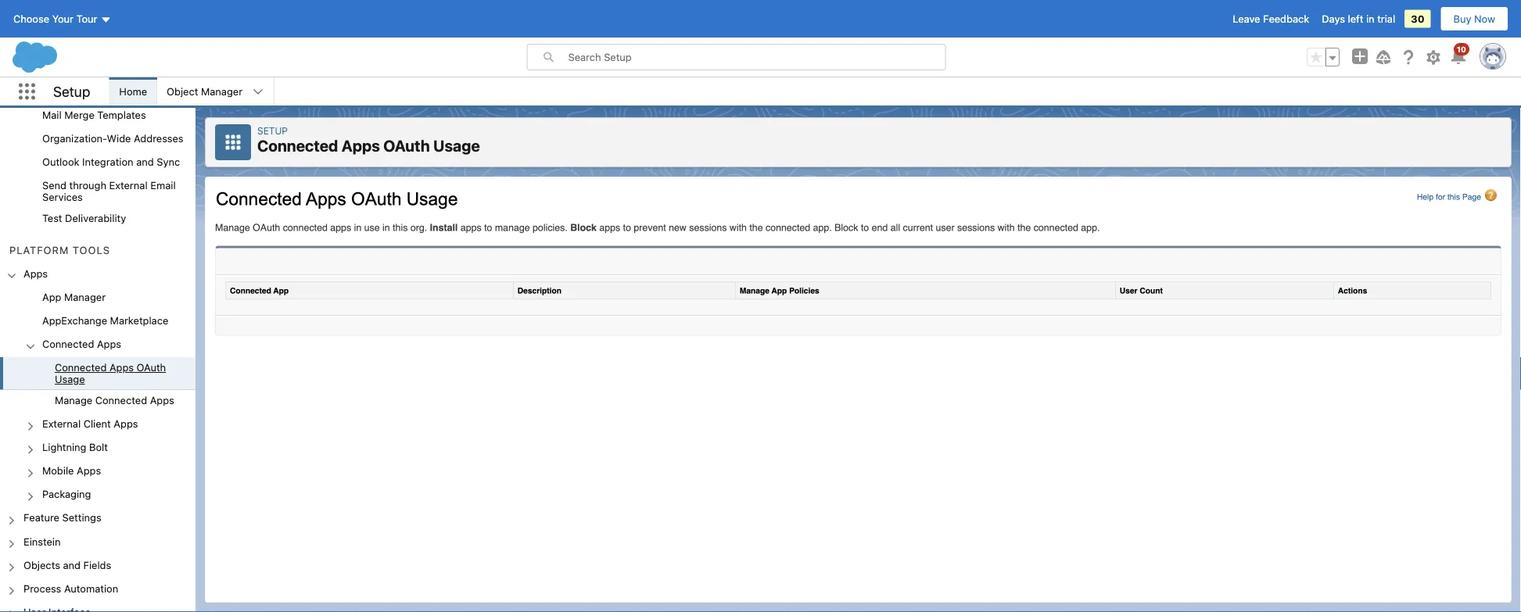 Task type: vqa. For each thing, say whether or not it's contained in the screenshot.
Apps inside the 'Setup Connected Apps OAuth Usage'
yes



Task type: describe. For each thing, give the bounding box(es) containing it.
packaging link
[[42, 489, 91, 503]]

mail merge templates link
[[42, 109, 146, 123]]

app
[[42, 291, 61, 303]]

merge
[[64, 109, 95, 121]]

feedback
[[1264, 13, 1310, 25]]

10 button
[[1450, 43, 1470, 66]]

and inside group
[[136, 156, 154, 168]]

connected apps link
[[42, 338, 121, 352]]

connected inside connected apps oauth usage
[[55, 362, 107, 373]]

test deliverability
[[42, 213, 126, 224]]

leave
[[1233, 13, 1261, 25]]

automation
[[64, 583, 118, 595]]

mobile apps link
[[42, 465, 101, 479]]

Search Setup text field
[[568, 45, 945, 70]]

home
[[119, 86, 147, 97]]

outlook integration and sync link
[[42, 156, 180, 170]]

templates
[[97, 109, 146, 121]]

mobile
[[42, 465, 74, 477]]

organization-
[[42, 133, 107, 144]]

objects and fields
[[23, 559, 111, 571]]

home link
[[110, 77, 157, 106]]

object
[[167, 86, 198, 97]]

setup connected apps oauth usage
[[257, 125, 480, 155]]

feature settings link
[[23, 512, 101, 526]]

group containing connected apps oauth usage
[[0, 357, 196, 413]]

apps inside connected apps oauth usage
[[109, 362, 134, 373]]

apps link
[[23, 268, 48, 282]]

services
[[42, 191, 83, 203]]

external client apps
[[42, 418, 138, 430]]

setup link
[[257, 125, 288, 136]]

tools
[[73, 244, 110, 256]]

0 horizontal spatial and
[[63, 559, 81, 571]]

external client apps link
[[42, 418, 138, 432]]

process
[[23, 583, 61, 595]]

integration
[[82, 156, 133, 168]]

choose your tour
[[13, 13, 97, 25]]

addresses
[[134, 133, 184, 144]]

days left in trial
[[1322, 13, 1396, 25]]

lightning
[[42, 442, 86, 453]]

objects
[[23, 559, 60, 571]]

usage inside setup connected apps oauth usage
[[433, 137, 480, 155]]

appexchange marketplace
[[42, 315, 168, 326]]

appexchange
[[42, 315, 107, 326]]

manager for object manager
[[201, 86, 243, 97]]

manage connected apps link
[[55, 395, 174, 409]]

objects and fields link
[[23, 559, 111, 573]]

buy now button
[[1441, 6, 1509, 31]]

einstein link
[[23, 536, 61, 550]]

object manager
[[167, 86, 243, 97]]

process automation link
[[23, 583, 118, 597]]

send through external email services link
[[42, 180, 196, 203]]

marketplace
[[110, 315, 168, 326]]

test
[[42, 213, 62, 224]]

platform
[[9, 244, 69, 256]]

group containing app manager
[[0, 286, 196, 508]]

platform tools
[[9, 244, 110, 256]]

connected apps oauth usage
[[55, 362, 166, 385]]

manage
[[55, 395, 92, 406]]

apps inside setup connected apps oauth usage
[[342, 137, 380, 155]]

10
[[1457, 45, 1467, 54]]

connected down appexchange
[[42, 338, 94, 350]]



Task type: locate. For each thing, give the bounding box(es) containing it.
and up "process automation"
[[63, 559, 81, 571]]

1 horizontal spatial and
[[136, 156, 154, 168]]

trial
[[1378, 13, 1396, 25]]

30
[[1411, 13, 1425, 25]]

connected apps oauth usage tree item
[[0, 357, 196, 390]]

through
[[69, 180, 106, 191]]

manager inside group
[[64, 291, 106, 303]]

tour
[[76, 13, 97, 25]]

1 vertical spatial usage
[[55, 373, 85, 385]]

0 vertical spatial manager
[[201, 86, 243, 97]]

your
[[52, 13, 74, 25]]

send through external email services
[[42, 180, 176, 203]]

app manager
[[42, 291, 106, 303]]

choose your tour button
[[13, 6, 112, 31]]

connected down connected apps link
[[55, 362, 107, 373]]

outlook
[[42, 156, 79, 168]]

oauth inside setup connected apps oauth usage
[[384, 137, 430, 155]]

app manager link
[[42, 291, 106, 305]]

left
[[1348, 13, 1364, 25]]

days
[[1322, 13, 1346, 25]]

external inside apps tree item
[[42, 418, 81, 430]]

manager
[[201, 86, 243, 97], [64, 291, 106, 303]]

0 vertical spatial setup
[[53, 83, 90, 100]]

1 horizontal spatial external
[[109, 180, 148, 191]]

0 horizontal spatial setup
[[53, 83, 90, 100]]

oauth inside connected apps oauth usage
[[137, 362, 166, 373]]

outlook integration and sync
[[42, 156, 180, 168]]

process automation
[[23, 583, 118, 595]]

email
[[150, 180, 176, 191]]

0 vertical spatial usage
[[433, 137, 480, 155]]

0 vertical spatial external
[[109, 180, 148, 191]]

buy
[[1454, 13, 1472, 25]]

external down outlook integration and sync link
[[109, 180, 148, 191]]

1 vertical spatial manager
[[64, 291, 106, 303]]

setup
[[53, 83, 90, 100], [257, 125, 288, 136]]

connected apps
[[42, 338, 121, 350]]

choose
[[13, 13, 49, 25]]

bolt
[[89, 442, 108, 453]]

and left sync
[[136, 156, 154, 168]]

group
[[0, 0, 196, 231], [1307, 48, 1340, 66], [0, 286, 196, 508], [0, 357, 196, 413]]

client
[[83, 418, 111, 430]]

now
[[1475, 13, 1496, 25]]

lightning bolt link
[[42, 442, 108, 456]]

feature
[[23, 512, 59, 524]]

organization-wide addresses
[[42, 133, 184, 144]]

and
[[136, 156, 154, 168], [63, 559, 81, 571]]

wide
[[107, 133, 131, 144]]

external inside send through external email services
[[109, 180, 148, 191]]

setup inside setup connected apps oauth usage
[[257, 125, 288, 136]]

leave feedback
[[1233, 13, 1310, 25]]

einstein
[[23, 536, 61, 547]]

connected down setup link
[[257, 137, 338, 155]]

0 vertical spatial and
[[136, 156, 154, 168]]

apps tree item
[[0, 263, 196, 508]]

settings
[[62, 512, 101, 524]]

external
[[109, 180, 148, 191], [42, 418, 81, 430]]

connected apps tree item
[[0, 333, 196, 413]]

lightning bolt
[[42, 442, 108, 453]]

sync
[[157, 156, 180, 168]]

setup for setup
[[53, 83, 90, 100]]

0 horizontal spatial manager
[[64, 291, 106, 303]]

1 vertical spatial oauth
[[137, 362, 166, 373]]

1 vertical spatial external
[[42, 418, 81, 430]]

external up 'lightning'
[[42, 418, 81, 430]]

mail
[[42, 109, 62, 121]]

connected apps oauth usage link
[[55, 362, 196, 385]]

packaging
[[42, 489, 91, 500]]

connected
[[257, 137, 338, 155], [42, 338, 94, 350], [55, 362, 107, 373], [95, 395, 147, 406]]

setup for setup connected apps oauth usage
[[257, 125, 288, 136]]

mobile apps
[[42, 465, 101, 477]]

connected inside setup connected apps oauth usage
[[257, 137, 338, 155]]

buy now
[[1454, 13, 1496, 25]]

oauth
[[384, 137, 430, 155], [137, 362, 166, 373]]

0 horizontal spatial external
[[42, 418, 81, 430]]

object manager link
[[157, 77, 252, 106]]

manager for app manager
[[64, 291, 106, 303]]

0 horizontal spatial oauth
[[137, 362, 166, 373]]

fields
[[83, 559, 111, 571]]

mail merge templates
[[42, 109, 146, 121]]

feature settings
[[23, 512, 101, 524]]

appexchange marketplace link
[[42, 315, 168, 329]]

connected down connected apps oauth usage link
[[95, 395, 147, 406]]

usage
[[433, 137, 480, 155], [55, 373, 85, 385]]

0 horizontal spatial usage
[[55, 373, 85, 385]]

in
[[1367, 13, 1375, 25]]

send
[[42, 180, 66, 191]]

group containing mail merge templates
[[0, 0, 196, 231]]

1 horizontal spatial manager
[[201, 86, 243, 97]]

1 vertical spatial setup
[[257, 125, 288, 136]]

deliverability
[[65, 213, 126, 224]]

organization-wide addresses link
[[42, 133, 184, 147]]

test deliverability link
[[42, 213, 126, 227]]

leave feedback link
[[1233, 13, 1310, 25]]

manage connected apps
[[55, 395, 174, 406]]

usage inside connected apps oauth usage
[[55, 373, 85, 385]]

0 vertical spatial oauth
[[384, 137, 430, 155]]

1 vertical spatial and
[[63, 559, 81, 571]]

1 horizontal spatial setup
[[257, 125, 288, 136]]

manager right the object
[[201, 86, 243, 97]]

1 horizontal spatial oauth
[[384, 137, 430, 155]]

1 horizontal spatial usage
[[433, 137, 480, 155]]

manager up appexchange
[[64, 291, 106, 303]]



